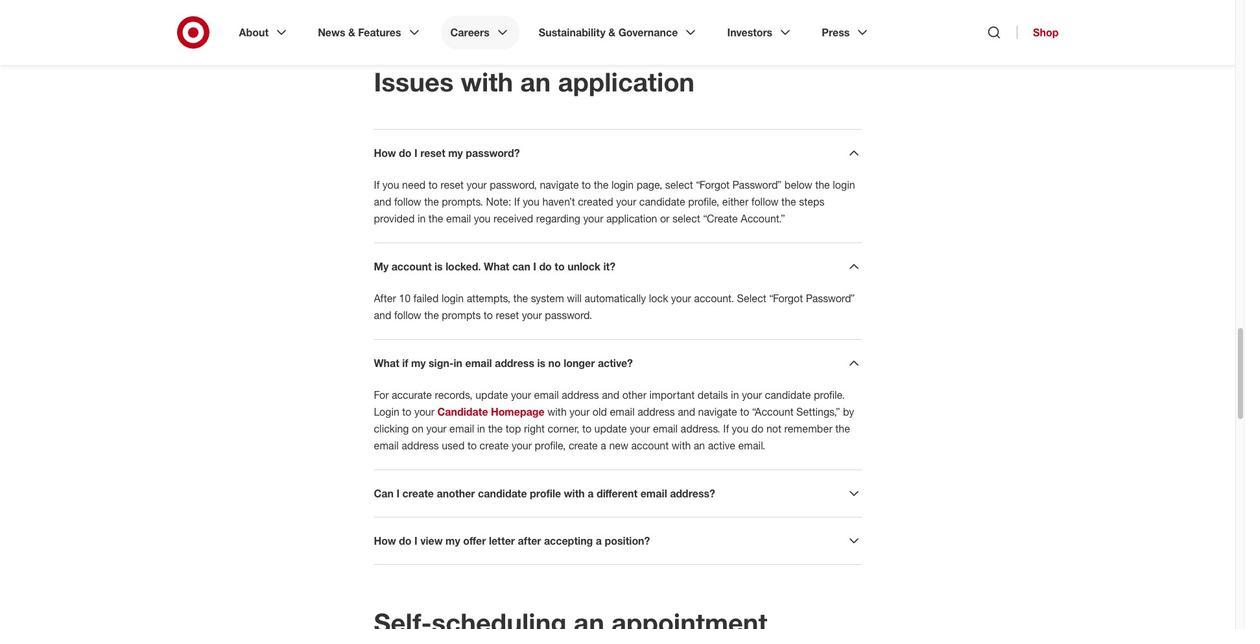 Task type: vqa. For each thing, say whether or not it's contained in the screenshot.
Sec
no



Task type: describe. For each thing, give the bounding box(es) containing it.
what if my sign-in email address is no longer active?
[[374, 357, 633, 370]]

and inside with your old email address and navigate to "account settings," by clicking on your email in the top right corner, to update your email address. if you do not remember the email address used to create your profile, create a new account with an active email.
[[678, 405, 696, 418]]

in inside dropdown button
[[454, 357, 463, 370]]

& for sustainability
[[609, 26, 616, 39]]

your right "on"
[[427, 422, 447, 435]]

password" for select
[[733, 178, 782, 191]]

prompts
[[442, 309, 481, 322]]

email inside if you need to reset your password, navigate to the login page, select "forgot password" below the login and follow the prompts. note: if you haven't created your candidate profile, either follow the steps provided in the email you received regarding your application or select "create account."
[[446, 212, 471, 225]]

can i create another candidate profile with a different email address?
[[374, 487, 716, 500]]

accepting
[[544, 535, 593, 548]]

password?
[[466, 147, 520, 160]]

if you need to reset your password, navigate to the login page, select "forgot password" below the login and follow the prompts. note: if you haven't created your candidate profile, either follow the steps provided in the email you received regarding your application or select "create account."
[[374, 178, 855, 225]]

corner,
[[548, 422, 580, 435]]

your down top on the bottom of the page
[[512, 439, 532, 452]]

1 horizontal spatial if
[[514, 195, 520, 208]]

the down need
[[424, 195, 439, 208]]

news & features
[[318, 26, 401, 39]]

address inside for accurate records, update your email address and other important details in your candidate profile. login to your
[[562, 389, 599, 402]]

if inside with your old email address and navigate to "account settings," by clicking on your email in the top right corner, to update your email address. if you do not remember the email address used to create your profile, create a new account with an active email.
[[724, 422, 729, 435]]

your down other
[[630, 422, 650, 435]]

steps
[[799, 195, 825, 208]]

login inside after 10 failed login attempts, the system will automatically lock your account. select "forgot password" and follow the prompts to reset your password.
[[442, 292, 464, 305]]

careers
[[451, 26, 490, 39]]

how for how do i reset my password?
[[374, 147, 396, 160]]

lock
[[649, 292, 668, 305]]

sustainability & governance link
[[530, 16, 708, 49]]

select
[[737, 292, 767, 305]]

locked.
[[446, 260, 481, 273]]

application inside if you need to reset your password, navigate to the login page, select "forgot password" below the login and follow the prompts. note: if you haven't created your candidate profile, either follow the steps provided in the email you received regarding your application or select "create account."
[[607, 212, 658, 225]]

how do i reset my password?
[[374, 147, 520, 160]]

careers link
[[442, 16, 520, 49]]

either
[[722, 195, 749, 208]]

news
[[318, 26, 345, 39]]

in inside with your old email address and navigate to "account settings," by clicking on your email in the top right corner, to update your email address. if you do not remember the email address used to create your profile, create a new account with an active email.
[[477, 422, 485, 435]]

reset inside after 10 failed login attempts, the system will automatically lock your account. select "forgot password" and follow the prompts to reset your password.
[[496, 309, 519, 322]]

address?
[[670, 487, 716, 500]]

issues
[[374, 66, 454, 97]]

how do i view my offer letter after accepting a position?
[[374, 535, 650, 548]]

with inside dropdown button
[[564, 487, 585, 500]]

is inside what if my sign-in email address is no longer active? dropdown button
[[537, 357, 546, 370]]

"forgot for select
[[770, 292, 803, 305]]

homepage
[[491, 405, 545, 418]]

longer
[[564, 357, 595, 370]]

& for news
[[348, 26, 355, 39]]

create inside dropdown button
[[403, 487, 434, 500]]

to inside for accurate records, update your email address and other important details in your candidate profile. login to your
[[402, 405, 412, 418]]

password" for select
[[806, 292, 855, 305]]

my
[[374, 260, 389, 273]]

1 vertical spatial a
[[588, 487, 594, 500]]

shop
[[1034, 26, 1059, 39]]

no
[[549, 357, 561, 370]]

you down note:
[[474, 212, 491, 225]]

0 vertical spatial select
[[666, 178, 693, 191]]

position?
[[605, 535, 650, 548]]

prompts.
[[442, 195, 483, 208]]

how do i view my offer letter after accepting a position? button
[[374, 533, 862, 549]]

records,
[[435, 389, 473, 402]]

details
[[698, 389, 728, 402]]

profile, inside if you need to reset your password, navigate to the login page, select "forgot password" below the login and follow the prompts. note: if you haven't created your candidate profile, either follow the steps provided in the email you received regarding your application or select "create account."
[[688, 195, 720, 208]]

an inside with your old email address and navigate to "account settings," by clicking on your email in the top right corner, to update your email address. if you do not remember the email address used to create your profile, create a new account with an active email.
[[694, 439, 705, 452]]

can i create another candidate profile with a different email address? button
[[374, 486, 862, 501]]

governance
[[619, 26, 678, 39]]

your left old
[[570, 405, 590, 418]]

you up received
[[523, 195, 540, 208]]

for accurate records, update your email address and other important details in your candidate profile. login to your
[[374, 389, 845, 418]]

do inside with your old email address and navigate to "account settings," by clicking on your email in the top right corner, to update your email address. if you do not remember the email address used to create your profile, create a new account with an active email.
[[752, 422, 764, 435]]

for
[[374, 389, 389, 402]]

"account
[[752, 405, 794, 418]]

and inside after 10 failed login attempts, the system will automatically lock your account. select "forgot password" and follow the prompts to reset your password.
[[374, 309, 392, 322]]

it?
[[604, 260, 616, 273]]

your down created on the top left of page
[[584, 212, 604, 225]]

0 vertical spatial what
[[484, 260, 510, 273]]

attempts,
[[467, 292, 511, 305]]

to right corner,
[[583, 422, 592, 435]]

is inside the my account is locked. what can i do to unlock it? dropdown button
[[435, 260, 443, 273]]

about link
[[230, 16, 299, 49]]

investors
[[728, 26, 773, 39]]

and inside if you need to reset your password, navigate to the login page, select "forgot password" below the login and follow the prompts. note: if you haven't created your candidate profile, either follow the steps provided in the email you received regarding your application or select "create account."
[[374, 195, 392, 208]]

accurate
[[392, 389, 432, 402]]

letter
[[489, 535, 515, 548]]

provided
[[374, 212, 415, 225]]

system
[[531, 292, 564, 305]]

in inside for accurate records, update your email address and other important details in your candidate profile. login to your
[[731, 389, 739, 402]]

0 vertical spatial an
[[521, 66, 551, 97]]

with up corner,
[[548, 405, 567, 418]]

update inside for accurate records, update your email address and other important details in your candidate profile. login to your
[[476, 389, 508, 402]]

email down important
[[653, 422, 678, 435]]

0 vertical spatial application
[[558, 66, 695, 97]]

different
[[597, 487, 638, 500]]

candidate homepage
[[438, 405, 545, 418]]

in inside if you need to reset your password, navigate to the login page, select "forgot password" below the login and follow the prompts. note: if you haven't created your candidate profile, either follow the steps provided in the email you received regarding your application or select "create account."
[[418, 212, 426, 225]]

to left "account
[[740, 405, 750, 418]]

address inside dropdown button
[[495, 357, 535, 370]]

clicking
[[374, 422, 409, 435]]

do right "can"
[[539, 260, 552, 273]]

my for reset
[[448, 147, 463, 160]]

follow inside after 10 failed login attempts, the system will automatically lock your account. select "forgot password" and follow the prompts to reset your password.
[[394, 309, 422, 322]]

news & features link
[[309, 16, 431, 49]]

investors link
[[718, 16, 803, 49]]

do left 'view'
[[399, 535, 412, 548]]

old
[[593, 405, 607, 418]]

account inside with your old email address and navigate to "account settings," by clicking on your email in the top right corner, to update your email address. if you do not remember the email address used to create your profile, create a new account with an active email.
[[632, 439, 669, 452]]

how for how do i view my offer letter after accepting a position?
[[374, 535, 396, 548]]

i inside can i create another candidate profile with a different email address? dropdown button
[[397, 487, 400, 500]]

password,
[[490, 178, 537, 191]]

on
[[412, 422, 424, 435]]

with down address.
[[672, 439, 691, 452]]

to inside dropdown button
[[555, 260, 565, 273]]

with your old email address and navigate to "account settings," by clicking on your email in the top right corner, to update your email address. if you do not remember the email address used to create your profile, create a new account with an active email.
[[374, 405, 855, 452]]

settings,"
[[797, 405, 841, 418]]

to inside after 10 failed login attempts, the system will automatically lock your account. select "forgot password" and follow the prompts to reset your password.
[[484, 309, 493, 322]]

not
[[767, 422, 782, 435]]

candidate homepage link
[[438, 405, 545, 418]]

the down prompts.
[[429, 212, 443, 225]]

you left need
[[383, 178, 399, 191]]

email inside for accurate records, update your email address and other important details in your candidate profile. login to your
[[534, 389, 559, 402]]

after
[[518, 535, 541, 548]]

sustainability & governance
[[539, 26, 678, 39]]

another
[[437, 487, 475, 500]]

about
[[239, 26, 269, 39]]

after 10 failed login attempts, the system will automatically lock your account. select "forgot password" and follow the prompts to reset your password.
[[374, 292, 855, 322]]

used
[[442, 439, 465, 452]]

your up homepage
[[511, 389, 531, 402]]

the up created on the top left of page
[[594, 178, 609, 191]]

i inside the my account is locked. what can i do to unlock it? dropdown button
[[533, 260, 537, 273]]

press link
[[813, 16, 880, 49]]

to right used
[[468, 439, 477, 452]]

account."
[[741, 212, 785, 225]]

update inside with your old email address and navigate to "account settings," by clicking on your email in the top right corner, to update your email address. if you do not remember the email address used to create your profile, create a new account with an active email.
[[595, 422, 627, 435]]

the down below
[[782, 195, 797, 208]]

shop link
[[1017, 26, 1059, 39]]

by
[[843, 405, 855, 418]]

i inside how do i reset my password? dropdown button
[[415, 147, 418, 160]]

account inside dropdown button
[[392, 260, 432, 273]]

offer
[[463, 535, 486, 548]]

email down candidate
[[450, 422, 474, 435]]

2 vertical spatial a
[[596, 535, 602, 548]]

2 horizontal spatial login
[[833, 178, 855, 191]]



Task type: locate. For each thing, give the bounding box(es) containing it.
sign-
[[429, 357, 454, 370]]

a inside with your old email address and navigate to "account settings," by clicking on your email in the top right corner, to update your email address. if you do not remember the email address used to create your profile, create a new account with an active email.
[[601, 439, 607, 452]]

profile, inside with your old email address and navigate to "account settings," by clicking on your email in the top right corner, to update your email address. if you do not remember the email address used to create your profile, create a new account with an active email.
[[535, 439, 566, 452]]

profile,
[[688, 195, 720, 208], [535, 439, 566, 452]]

email inside can i create another candidate profile with a different email address? dropdown button
[[641, 487, 667, 500]]

do
[[399, 147, 412, 160], [539, 260, 552, 273], [752, 422, 764, 435], [399, 535, 412, 548]]

0 horizontal spatial candidate
[[478, 487, 527, 500]]

in down candidate homepage 'link'
[[477, 422, 485, 435]]

application
[[558, 66, 695, 97], [607, 212, 658, 225]]

follow down 10
[[394, 309, 422, 322]]

1 horizontal spatial candidate
[[640, 195, 686, 208]]

candidate inside for accurate records, update your email address and other important details in your candidate profile. login to your
[[765, 389, 811, 402]]

& left governance
[[609, 26, 616, 39]]

1 vertical spatial how
[[374, 535, 396, 548]]

1 vertical spatial profile,
[[535, 439, 566, 452]]

"forgot up either
[[696, 178, 730, 191]]

0 vertical spatial account
[[392, 260, 432, 273]]

"forgot right select
[[770, 292, 803, 305]]

email right sign-
[[466, 357, 492, 370]]

0 horizontal spatial account
[[392, 260, 432, 273]]

0 horizontal spatial is
[[435, 260, 443, 273]]

"forgot inside after 10 failed login attempts, the system will automatically lock your account. select "forgot password" and follow the prompts to reset your password.
[[770, 292, 803, 305]]

your up prompts.
[[467, 178, 487, 191]]

reset inside dropdown button
[[420, 147, 446, 160]]

follow up account."
[[752, 195, 779, 208]]

what
[[484, 260, 510, 273], [374, 357, 400, 370]]

0 vertical spatial is
[[435, 260, 443, 273]]

0 vertical spatial update
[[476, 389, 508, 402]]

1 vertical spatial candidate
[[765, 389, 811, 402]]

1 & from the left
[[348, 26, 355, 39]]

profile
[[530, 487, 561, 500]]

1 horizontal spatial is
[[537, 357, 546, 370]]

you inside with your old email address and navigate to "account settings," by clicking on your email in the top right corner, to update your email address. if you do not remember the email address used to create your profile, create a new account with an active email.
[[732, 422, 749, 435]]

email.
[[739, 439, 766, 452]]

1 vertical spatial an
[[694, 439, 705, 452]]

will
[[567, 292, 582, 305]]

email down the no
[[534, 389, 559, 402]]

navigate down details
[[698, 405, 738, 418]]

1 vertical spatial if
[[514, 195, 520, 208]]

your up "account
[[742, 389, 762, 402]]

features
[[358, 26, 401, 39]]

1 vertical spatial what
[[374, 357, 400, 370]]

in up records,
[[454, 357, 463, 370]]

i
[[415, 147, 418, 160], [533, 260, 537, 273], [397, 487, 400, 500], [415, 535, 418, 548]]

1 vertical spatial navigate
[[698, 405, 738, 418]]

0 horizontal spatial password"
[[733, 178, 782, 191]]

2 horizontal spatial if
[[724, 422, 729, 435]]

if
[[402, 357, 408, 370]]

application left or
[[607, 212, 658, 225]]

1 vertical spatial account
[[632, 439, 669, 452]]

with right the profile
[[564, 487, 585, 500]]

i right the can at the bottom left of the page
[[397, 487, 400, 500]]

reset up prompts.
[[441, 178, 464, 191]]

candidate inside if you need to reset your password, navigate to the login page, select "forgot password" below the login and follow the prompts. note: if you haven't created your candidate profile, either follow the steps provided in the email you received regarding your application or select "create account."
[[640, 195, 686, 208]]

0 vertical spatial reset
[[420, 147, 446, 160]]

select right 'page,'
[[666, 178, 693, 191]]

to left unlock
[[555, 260, 565, 273]]

password.
[[545, 309, 592, 322]]

page,
[[637, 178, 663, 191]]

do up need
[[399, 147, 412, 160]]

0 horizontal spatial if
[[374, 178, 380, 191]]

1 vertical spatial update
[[595, 422, 627, 435]]

1 vertical spatial select
[[673, 212, 701, 225]]

need
[[402, 178, 426, 191]]

candidate left the profile
[[478, 487, 527, 500]]

2 & from the left
[[609, 26, 616, 39]]

a left position?
[[596, 535, 602, 548]]

can
[[512, 260, 531, 273]]

login
[[612, 178, 634, 191], [833, 178, 855, 191], [442, 292, 464, 305]]

create down top on the bottom of the page
[[480, 439, 509, 452]]

0 horizontal spatial create
[[403, 487, 434, 500]]

automatically
[[585, 292, 646, 305]]

1 horizontal spatial what
[[484, 260, 510, 273]]

"create
[[703, 212, 738, 225]]

created
[[578, 195, 614, 208]]

0 vertical spatial navigate
[[540, 178, 579, 191]]

login up prompts
[[442, 292, 464, 305]]

application down sustainability & governance link
[[558, 66, 695, 97]]

0 vertical spatial a
[[601, 439, 607, 452]]

reset inside if you need to reset your password, navigate to the login page, select "forgot password" below the login and follow the prompts. note: if you haven't created your candidate profile, either follow the steps provided in the email you received regarding your application or select "create account."
[[441, 178, 464, 191]]

1 horizontal spatial "forgot
[[770, 292, 803, 305]]

haven't
[[543, 195, 575, 208]]

i left 'view'
[[415, 535, 418, 548]]

1 horizontal spatial navigate
[[698, 405, 738, 418]]

account.
[[694, 292, 734, 305]]

email inside what if my sign-in email address is no longer active? dropdown button
[[466, 357, 492, 370]]

the
[[594, 178, 609, 191], [816, 178, 830, 191], [424, 195, 439, 208], [782, 195, 797, 208], [429, 212, 443, 225], [514, 292, 528, 305], [424, 309, 439, 322], [488, 422, 503, 435], [836, 422, 850, 435]]

and
[[374, 195, 392, 208], [374, 309, 392, 322], [602, 389, 620, 402], [678, 405, 696, 418]]

an
[[521, 66, 551, 97], [694, 439, 705, 452]]

2 horizontal spatial candidate
[[765, 389, 811, 402]]

update
[[476, 389, 508, 402], [595, 422, 627, 435]]

press
[[822, 26, 850, 39]]

received
[[494, 212, 533, 225]]

my
[[448, 147, 463, 160], [411, 357, 426, 370], [446, 535, 460, 548]]

my account is locked. what can i do to unlock it?
[[374, 260, 616, 273]]

note:
[[486, 195, 511, 208]]

1 vertical spatial is
[[537, 357, 546, 370]]

"forgot
[[696, 178, 730, 191], [770, 292, 803, 305]]

create right the can at the bottom left of the page
[[403, 487, 434, 500]]

email right the different
[[641, 487, 667, 500]]

or
[[660, 212, 670, 225]]

email down prompts.
[[446, 212, 471, 225]]

update up candidate homepage
[[476, 389, 508, 402]]

account
[[392, 260, 432, 273], [632, 439, 669, 452]]

do left not
[[752, 422, 764, 435]]

an down address.
[[694, 439, 705, 452]]

0 horizontal spatial "forgot
[[696, 178, 730, 191]]

0 horizontal spatial &
[[348, 26, 355, 39]]

i right "can"
[[533, 260, 537, 273]]

address
[[495, 357, 535, 370], [562, 389, 599, 402], [638, 405, 675, 418], [402, 439, 439, 452]]

navigate inside with your old email address and navigate to "account settings," by clicking on your email in the top right corner, to update your email address. if you do not remember the email address used to create your profile, create a new account with an active email.
[[698, 405, 738, 418]]

and up old
[[602, 389, 620, 402]]

1 vertical spatial reset
[[441, 178, 464, 191]]

0 vertical spatial "forgot
[[696, 178, 730, 191]]

2 vertical spatial candidate
[[478, 487, 527, 500]]

password" inside after 10 failed login attempts, the system will automatically lock your account. select "forgot password" and follow the prompts to reset your password.
[[806, 292, 855, 305]]

remember
[[785, 422, 833, 435]]

& right news
[[348, 26, 355, 39]]

an down the sustainability at the left top of page
[[521, 66, 551, 97]]

address.
[[681, 422, 721, 435]]

account right new
[[632, 439, 669, 452]]

2 how from the top
[[374, 535, 396, 548]]

after
[[374, 292, 396, 305]]

if left need
[[374, 178, 380, 191]]

i up need
[[415, 147, 418, 160]]

your up "on"
[[415, 405, 435, 418]]

follow down need
[[394, 195, 422, 208]]

1 horizontal spatial update
[[595, 422, 627, 435]]

your right created on the top left of page
[[616, 195, 637, 208]]

important
[[650, 389, 695, 402]]

new
[[609, 439, 629, 452]]

0 horizontal spatial login
[[442, 292, 464, 305]]

update up new
[[595, 422, 627, 435]]

navigate
[[540, 178, 579, 191], [698, 405, 738, 418]]

you
[[383, 178, 399, 191], [523, 195, 540, 208], [474, 212, 491, 225], [732, 422, 749, 435]]

view
[[420, 535, 443, 548]]

1 horizontal spatial login
[[612, 178, 634, 191]]

1 horizontal spatial create
[[480, 439, 509, 452]]

your down system
[[522, 309, 542, 322]]

0 horizontal spatial profile,
[[535, 439, 566, 452]]

0 horizontal spatial an
[[521, 66, 551, 97]]

1 vertical spatial "forgot
[[770, 292, 803, 305]]

to down attempts,
[[484, 309, 493, 322]]

to
[[429, 178, 438, 191], [582, 178, 591, 191], [555, 260, 565, 273], [484, 309, 493, 322], [402, 405, 412, 418], [740, 405, 750, 418], [583, 422, 592, 435], [468, 439, 477, 452]]

1 vertical spatial my
[[411, 357, 426, 370]]

failed
[[414, 292, 439, 305]]

and down after
[[374, 309, 392, 322]]

2 vertical spatial reset
[[496, 309, 519, 322]]

what left "can"
[[484, 260, 510, 273]]

"forgot for select
[[696, 178, 730, 191]]

my right 'view'
[[446, 535, 460, 548]]

0 horizontal spatial what
[[374, 357, 400, 370]]

follow
[[394, 195, 422, 208], [752, 195, 779, 208], [394, 309, 422, 322]]

in right provided
[[418, 212, 426, 225]]

the down failed
[[424, 309, 439, 322]]

i inside how do i view my offer letter after accepting a position? dropdown button
[[415, 535, 418, 548]]

candidate inside dropdown button
[[478, 487, 527, 500]]

in right details
[[731, 389, 739, 402]]

reset down attempts,
[[496, 309, 519, 322]]

0 vertical spatial my
[[448, 147, 463, 160]]

password" inside if you need to reset your password, navigate to the login page, select "forgot password" below the login and follow the prompts. note: if you haven't created your candidate profile, either follow the steps provided in the email you received regarding your application or select "create account."
[[733, 178, 782, 191]]

profile, down corner,
[[535, 439, 566, 452]]

how do i reset my password? button
[[374, 145, 862, 161]]

address down important
[[638, 405, 675, 418]]

your right lock at the top of the page
[[671, 292, 692, 305]]

you up email.
[[732, 422, 749, 435]]

2 vertical spatial my
[[446, 535, 460, 548]]

&
[[348, 26, 355, 39], [609, 26, 616, 39]]

to up created on the top left of page
[[582, 178, 591, 191]]

the down by
[[836, 422, 850, 435]]

address down "on"
[[402, 439, 439, 452]]

navigate inside if you need to reset your password, navigate to the login page, select "forgot password" below the login and follow the prompts. note: if you haven't created your candidate profile, either follow the steps provided in the email you received regarding your application or select "create account."
[[540, 178, 579, 191]]

password"
[[733, 178, 782, 191], [806, 292, 855, 305]]

select
[[666, 178, 693, 191], [673, 212, 701, 225]]

1 horizontal spatial profile,
[[688, 195, 720, 208]]

if up received
[[514, 195, 520, 208]]

1 how from the top
[[374, 147, 396, 160]]

to down accurate
[[402, 405, 412, 418]]

if
[[374, 178, 380, 191], [514, 195, 520, 208], [724, 422, 729, 435]]

1 horizontal spatial an
[[694, 439, 705, 452]]

is left the no
[[537, 357, 546, 370]]

email
[[446, 212, 471, 225], [466, 357, 492, 370], [534, 389, 559, 402], [610, 405, 635, 418], [450, 422, 474, 435], [653, 422, 678, 435], [374, 439, 399, 452], [641, 487, 667, 500]]

login right below
[[833, 178, 855, 191]]

my left password?
[[448, 147, 463, 160]]

candidate up or
[[640, 195, 686, 208]]

create down corner,
[[569, 439, 598, 452]]

if up active
[[724, 422, 729, 435]]

1 horizontal spatial password"
[[806, 292, 855, 305]]

is left locked.
[[435, 260, 443, 273]]

1 horizontal spatial &
[[609, 26, 616, 39]]

the left system
[[514, 292, 528, 305]]

0 horizontal spatial navigate
[[540, 178, 579, 191]]

my for view
[[446, 535, 460, 548]]

0 vertical spatial password"
[[733, 178, 782, 191]]

0 vertical spatial profile,
[[688, 195, 720, 208]]

2 horizontal spatial create
[[569, 439, 598, 452]]

candidate up "account
[[765, 389, 811, 402]]

active
[[708, 439, 736, 452]]

0 vertical spatial if
[[374, 178, 380, 191]]

and up provided
[[374, 195, 392, 208]]

candidate
[[438, 405, 488, 418]]

candidate
[[640, 195, 686, 208], [765, 389, 811, 402], [478, 487, 527, 500]]

0 vertical spatial how
[[374, 147, 396, 160]]

what if my sign-in email address is no longer active? button
[[374, 356, 862, 371]]

reset
[[420, 147, 446, 160], [441, 178, 464, 191], [496, 309, 519, 322]]

address left the no
[[495, 357, 535, 370]]

email down clicking
[[374, 439, 399, 452]]

0 vertical spatial candidate
[[640, 195, 686, 208]]

my account is locked. what can i do to unlock it? button
[[374, 259, 862, 274]]

active?
[[598, 357, 633, 370]]

what left if
[[374, 357, 400, 370]]

regarding
[[536, 212, 581, 225]]

the down candidate homepage
[[488, 422, 503, 435]]

with down careers link
[[461, 66, 513, 97]]

0 horizontal spatial update
[[476, 389, 508, 402]]

unlock
[[568, 260, 601, 273]]

2 vertical spatial if
[[724, 422, 729, 435]]

login
[[374, 405, 400, 418]]

profile, up "create on the right top of the page
[[688, 195, 720, 208]]

below
[[785, 178, 813, 191]]

to right need
[[429, 178, 438, 191]]

and up address.
[[678, 405, 696, 418]]

1 vertical spatial password"
[[806, 292, 855, 305]]

the up steps
[[816, 178, 830, 191]]

create
[[480, 439, 509, 452], [569, 439, 598, 452], [403, 487, 434, 500]]

1 horizontal spatial account
[[632, 439, 669, 452]]

sustainability
[[539, 26, 606, 39]]

other
[[623, 389, 647, 402]]

and inside for accurate records, update your email address and other important details in your candidate profile. login to your
[[602, 389, 620, 402]]

email down other
[[610, 405, 635, 418]]

"forgot inside if you need to reset your password, navigate to the login page, select "forgot password" below the login and follow the prompts. note: if you haven't created your candidate profile, either follow the steps provided in the email you received regarding your application or select "create account."
[[696, 178, 730, 191]]

can
[[374, 487, 394, 500]]

1 vertical spatial application
[[607, 212, 658, 225]]



